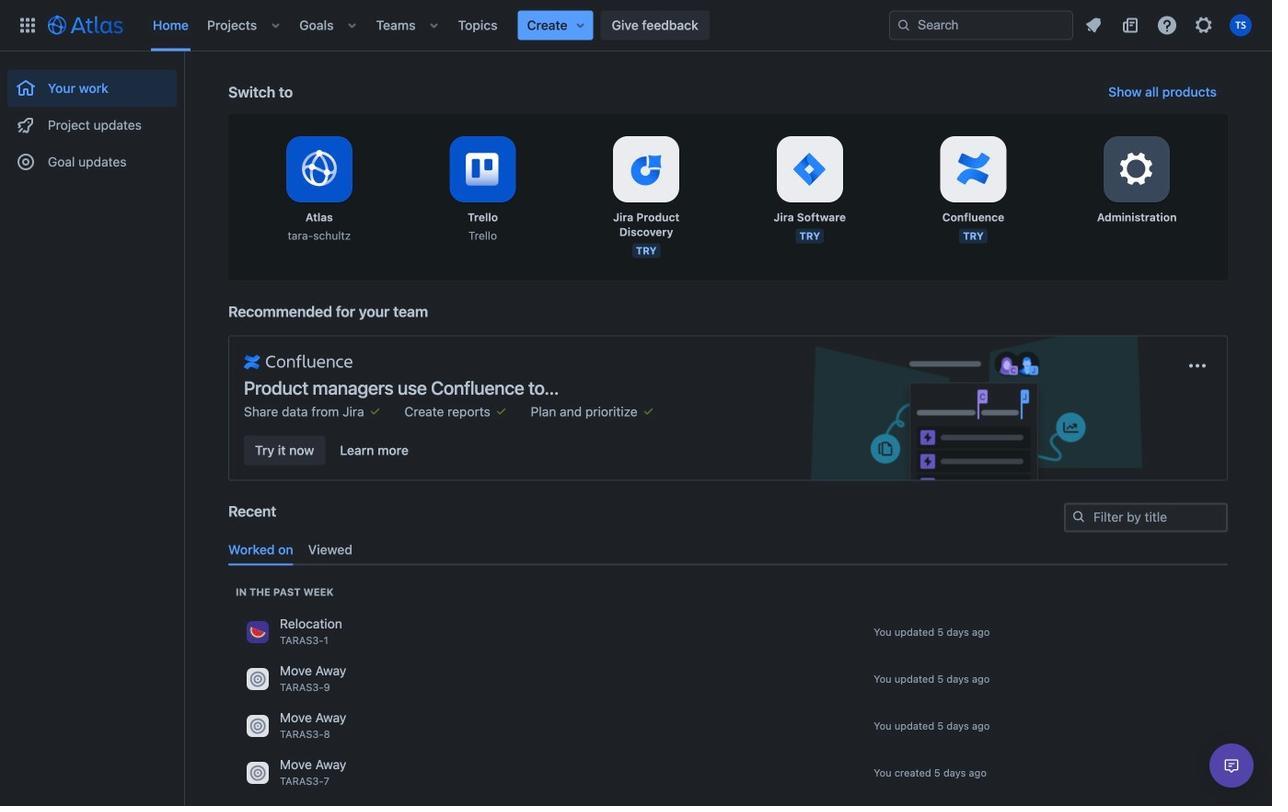 Task type: locate. For each thing, give the bounding box(es) containing it.
your existing atlassian products image
[[368, 404, 383, 419]]

Search field
[[890, 11, 1074, 40]]

tab list
[[221, 535, 1236, 566]]

confluence image
[[244, 351, 353, 373], [244, 351, 353, 373]]

0 vertical spatial townsquare image
[[247, 669, 269, 691]]

0 vertical spatial settings image
[[1194, 14, 1216, 36]]

2 vertical spatial townsquare image
[[247, 762, 269, 785]]

1 vertical spatial settings image
[[1115, 147, 1160, 192]]

account image
[[1230, 14, 1253, 36]]

banner
[[0, 0, 1273, 52]]

1 vertical spatial townsquare image
[[247, 715, 269, 738]]

switch to... image
[[17, 14, 39, 36]]

None search field
[[890, 11, 1074, 40]]

0 horizontal spatial settings image
[[1115, 147, 1160, 192]]

help image
[[1157, 14, 1179, 36]]

1 horizontal spatial your existing atlassian products image
[[641, 404, 656, 419]]

heading
[[236, 585, 334, 600]]

3 townsquare image from the top
[[247, 762, 269, 785]]

0 horizontal spatial your existing atlassian products image
[[494, 404, 509, 419]]

your existing atlassian products image
[[494, 404, 509, 419], [641, 404, 656, 419]]

2 your existing atlassian products image from the left
[[641, 404, 656, 419]]

townsquare image
[[247, 669, 269, 691], [247, 715, 269, 738], [247, 762, 269, 785]]

notifications image
[[1083, 14, 1105, 36]]

group
[[7, 52, 177, 186]]

1 horizontal spatial settings image
[[1194, 14, 1216, 36]]

settings image
[[1194, 14, 1216, 36], [1115, 147, 1160, 192]]



Task type: vqa. For each thing, say whether or not it's contained in the screenshot.
dialog
no



Task type: describe. For each thing, give the bounding box(es) containing it.
townsquare image
[[247, 622, 269, 644]]

Filter by title field
[[1067, 505, 1227, 531]]

1 your existing atlassian products image from the left
[[494, 404, 509, 419]]

1 townsquare image from the top
[[247, 669, 269, 691]]

cross-flow recommendation banner element
[[228, 303, 1229, 503]]

search image
[[897, 18, 912, 33]]

2 townsquare image from the top
[[247, 715, 269, 738]]

top element
[[11, 0, 890, 51]]

open intercom messenger image
[[1221, 755, 1243, 777]]

search image
[[1072, 510, 1087, 525]]



